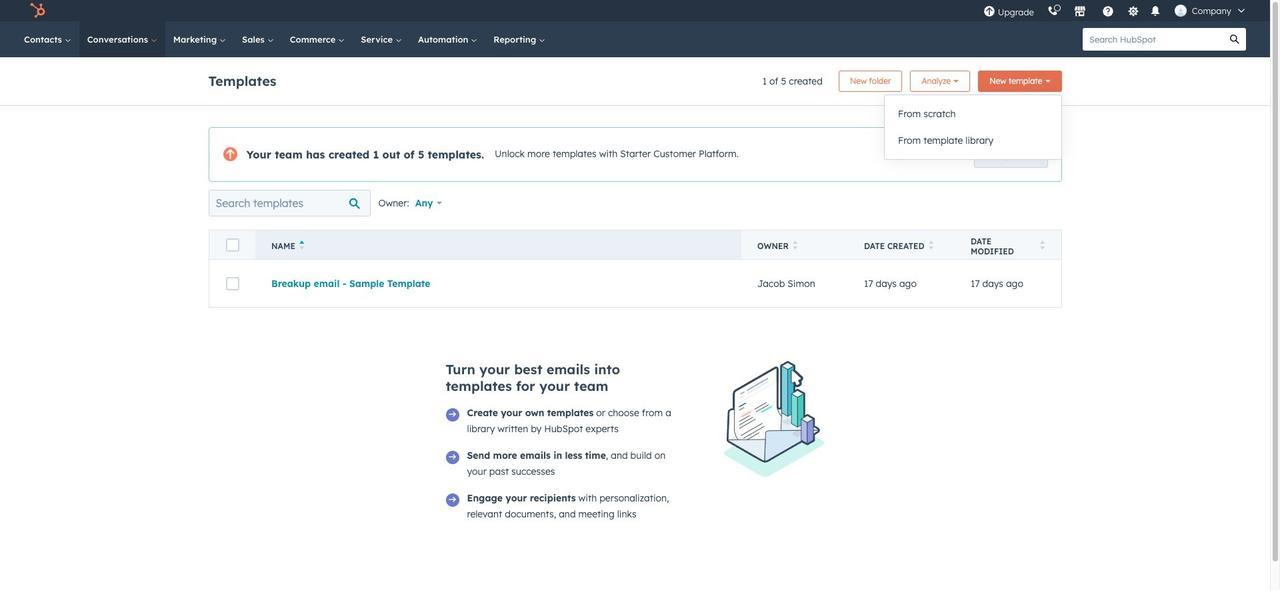 Task type: describe. For each thing, give the bounding box(es) containing it.
press to sort. image for first press to sort. element from right
[[1040, 241, 1045, 250]]

marketplaces image
[[1074, 6, 1086, 18]]

ascending sort. press to sort descending. element
[[299, 241, 304, 252]]

Search search field
[[208, 190, 370, 217]]

2 press to sort. element from the left
[[929, 241, 934, 252]]

ascending sort. press to sort descending. image
[[299, 241, 304, 250]]

3 press to sort. element from the left
[[1040, 241, 1045, 252]]



Task type: locate. For each thing, give the bounding box(es) containing it.
1 press to sort. element from the left
[[793, 241, 798, 252]]

2 press to sort. image from the left
[[1040, 241, 1045, 250]]

Search HubSpot search field
[[1083, 28, 1224, 51]]

0 horizontal spatial press to sort. element
[[793, 241, 798, 252]]

1 horizontal spatial press to sort. image
[[1040, 241, 1045, 250]]

1 horizontal spatial press to sort. element
[[929, 241, 934, 252]]

jacob simon image
[[1175, 5, 1187, 17]]

press to sort. image
[[929, 241, 934, 250], [1040, 241, 1045, 250]]

banner
[[208, 67, 1062, 92]]

1 press to sort. image from the left
[[929, 241, 934, 250]]

press to sort. image for second press to sort. element from right
[[929, 241, 934, 250]]

press to sort. image
[[793, 241, 798, 250]]

menu
[[977, 0, 1255, 21]]

2 horizontal spatial press to sort. element
[[1040, 241, 1045, 252]]

0 horizontal spatial press to sort. image
[[929, 241, 934, 250]]

press to sort. element
[[793, 241, 798, 252], [929, 241, 934, 252], [1040, 241, 1045, 252]]



Task type: vqa. For each thing, say whether or not it's contained in the screenshot.
Jer Mill image
no



